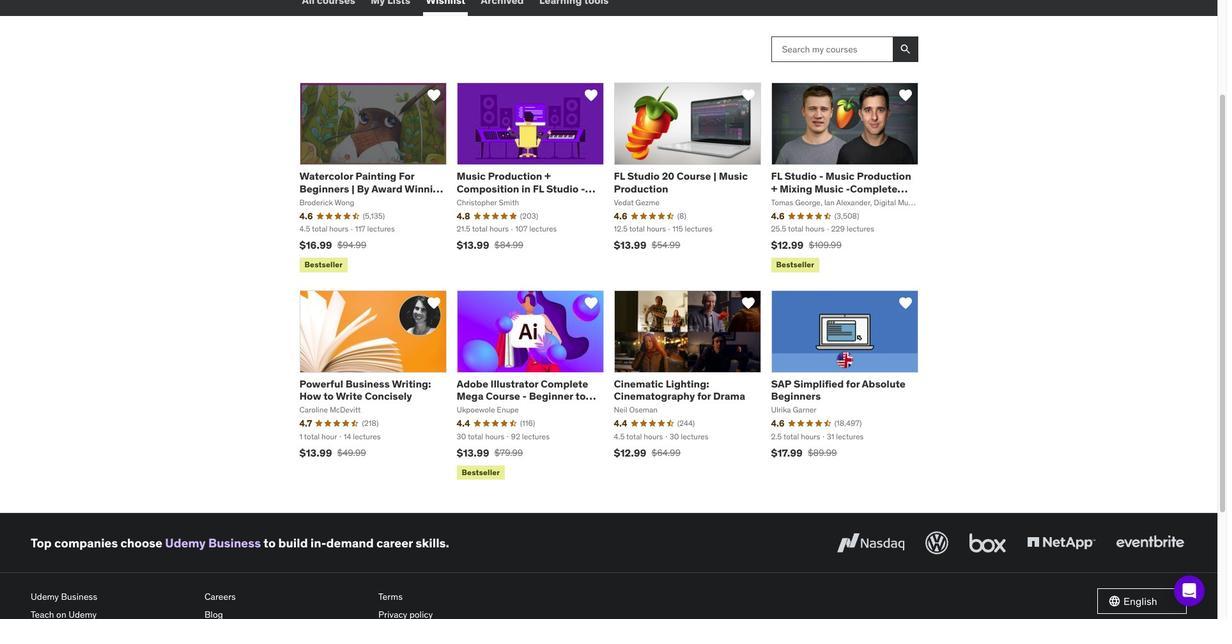 Task type: describe. For each thing, give the bounding box(es) containing it.
4.8
[[457, 210, 470, 222]]

lectures for sap simplified for absolute beginners
[[837, 432, 864, 441]]

+ inside 'music production + composition in fl studio - complete guide'
[[545, 170, 551, 182]]

remove from wishlist image for powerful business writing: how to write concisely
[[426, 295, 442, 310]]

25.5 total hours
[[772, 224, 825, 234]]

illustrator
[[491, 377, 539, 390]]

- up alexander,
[[846, 182, 851, 195]]

244 reviews element
[[678, 418, 695, 429]]

hours for adobe illustrator complete mega course - beginner to advance
[[485, 432, 505, 441]]

Search my courses text field
[[772, 36, 893, 62]]

painting
[[356, 170, 397, 182]]

career
[[377, 535, 413, 550]]

complete inside fl studio - music production + mixing music -complete course
[[851, 182, 898, 195]]

203 reviews element
[[520, 211, 539, 221]]

4.5 total hours for $12.99
[[614, 432, 663, 441]]

1 horizontal spatial business
[[208, 535, 261, 550]]

total for watercolor painting for beginners | by award winning artist
[[312, 224, 328, 234]]

(18,497)
[[835, 418, 862, 428]]

hours for music production + composition in fl studio - complete guide
[[490, 224, 509, 234]]

30 total hours
[[457, 432, 505, 441]]

lighting:
[[666, 377, 710, 390]]

$17.99 $89.99
[[772, 446, 837, 459]]

masters
[[772, 208, 799, 218]]

udemy business
[[31, 591, 97, 602]]

gezme
[[636, 197, 660, 207]]

neil
[[614, 405, 628, 415]]

remove from wishlist image for fl studio 20 course | music production
[[741, 88, 756, 103]]

careers
[[205, 591, 236, 602]]

christopher
[[457, 197, 497, 207]]

$12.99 for fl studio - music production + mixing music -complete course
[[772, 239, 804, 251]]

in
[[522, 182, 531, 195]]

guide
[[507, 194, 535, 207]]

4.4 for cinematic lighting: cinematography for drama
[[614, 418, 628, 429]]

remove from wishlist image for watercolor painting for beginners | by award winning artist
[[426, 88, 442, 103]]

volkswagen image
[[923, 529, 952, 557]]

adobe
[[457, 377, 489, 390]]

115
[[673, 224, 683, 234]]

christopher smith
[[457, 197, 519, 207]]

to inside powerful business writing: how to write concisely caroline mcdevitt
[[324, 390, 334, 402]]

$16.99 $94.99
[[300, 239, 367, 251]]

studio for -
[[785, 170, 817, 182]]

total for fl studio - music production + mixing music -complete course
[[788, 224, 804, 234]]

tomas george, ian alexander, digital music masters
[[772, 197, 919, 218]]

how
[[300, 390, 321, 402]]

$13.99 for adobe illustrator complete mega course - beginner to advance
[[457, 446, 490, 459]]

(8)
[[678, 211, 687, 220]]

(116)
[[520, 418, 535, 428]]

top
[[31, 535, 52, 550]]

fl studio - music production + mixing music -complete course link
[[772, 170, 912, 207]]

award
[[372, 182, 403, 195]]

in-
[[311, 535, 327, 550]]

(218)
[[362, 418, 379, 428]]

$17.99
[[772, 446, 803, 459]]

$13.99 $49.99
[[300, 446, 366, 459]]

by
[[357, 182, 370, 195]]

netapp image
[[1025, 529, 1099, 557]]

broderick
[[300, 197, 333, 207]]

music inside 'music production + composition in fl studio - complete guide'
[[457, 170, 486, 182]]

18497 reviews element
[[835, 418, 862, 429]]

(203)
[[520, 211, 539, 220]]

1 total hour
[[300, 432, 337, 441]]

total for fl studio 20 course | music production
[[630, 224, 645, 234]]

ulrika
[[772, 405, 791, 415]]

sap simplified for absolute beginners ulrika garner
[[772, 377, 906, 415]]

enupe
[[497, 405, 519, 415]]

$49.99
[[337, 447, 366, 458]]

4.6 for sap simplified for absolute beginners
[[772, 418, 785, 429]]

$13.99 for music production + composition in fl studio - complete guide
[[457, 239, 490, 251]]

music inside tomas george, ian alexander, digital music masters
[[898, 197, 919, 207]]

0 horizontal spatial to
[[264, 535, 276, 550]]

adobe illustrator complete mega course - beginner to advance link
[[457, 377, 596, 415]]

4.5 for $16.99
[[300, 224, 310, 234]]

lectures for powerful business writing: how to write concisely
[[353, 432, 381, 441]]

remove from wishlist image for fl studio - music production + mixing music -complete course
[[898, 88, 914, 103]]

caroline
[[300, 405, 328, 415]]

total for adobe illustrator complete mega course - beginner to advance
[[468, 432, 484, 441]]

english
[[1124, 595, 1158, 607]]

21.5
[[457, 224, 471, 234]]

92
[[511, 432, 520, 441]]

117 lectures
[[355, 224, 395, 234]]

search image
[[899, 43, 912, 56]]

production inside 'music production + composition in fl studio - complete guide'
[[488, 170, 543, 182]]

$12.99 $109.99
[[772, 239, 842, 251]]

course inside fl studio 20 course | music production vedat gezme
[[677, 170, 712, 182]]

8 reviews element
[[678, 211, 687, 221]]

terms
[[379, 591, 403, 602]]

cinematic lighting: cinematography for drama link
[[614, 377, 746, 402]]

lectures for adobe illustrator complete mega course - beginner to advance
[[522, 432, 550, 441]]

concisely
[[365, 390, 412, 402]]

drama
[[714, 390, 746, 402]]

$16.99
[[300, 239, 332, 251]]

simplified
[[794, 377, 844, 390]]

107 lectures
[[516, 224, 557, 234]]

(3,508)
[[835, 211, 860, 220]]

composition
[[457, 182, 520, 195]]

eventbrite image
[[1114, 529, 1188, 557]]

$94.99
[[337, 239, 367, 251]]

business for udemy
[[61, 591, 97, 602]]

bestseller for $13.99
[[462, 467, 500, 477]]

beginners inside watercolor painting for beginners | by award winning artist
[[300, 182, 349, 195]]

george,
[[796, 197, 823, 207]]

4.6 for fl studio 20 course | music production
[[614, 210, 628, 222]]

21.5 total hours
[[457, 224, 509, 234]]

hours for sap simplified for absolute beginners
[[801, 432, 821, 441]]

business for powerful
[[346, 377, 390, 390]]

$84.99
[[495, 239, 524, 251]]

production inside fl studio - music production + mixing music -complete course
[[857, 170, 912, 182]]

4.5 for $12.99
[[614, 432, 625, 441]]

$79.99
[[495, 447, 523, 458]]

powerful business writing: how to write concisely link
[[300, 377, 431, 402]]

14 lectures
[[344, 432, 381, 441]]

$13.99 $79.99
[[457, 446, 523, 459]]

english button
[[1098, 588, 1188, 614]]

4.6 for watercolor painting for beginners | by award winning artist
[[300, 210, 313, 222]]

hours for cinematic lighting: cinematography for drama
[[644, 432, 663, 441]]

cinematography
[[614, 390, 695, 402]]

ian
[[825, 197, 835, 207]]

remove from wishlist image for adobe illustrator complete mega course - beginner to advance
[[584, 295, 599, 310]]

mcdevitt
[[330, 405, 361, 415]]

watercolor
[[300, 170, 353, 182]]

20
[[662, 170, 675, 182]]

cinematic
[[614, 377, 664, 390]]

total for cinematic lighting: cinematography for drama
[[627, 432, 642, 441]]

alexander,
[[837, 197, 873, 207]]

oseman
[[630, 405, 658, 415]]



Task type: vqa. For each thing, say whether or not it's contained in the screenshot.
the 4.6 related to SAP Simplified for Absolute Beginners
yes



Task type: locate. For each thing, give the bounding box(es) containing it.
2 horizontal spatial studio
[[785, 170, 817, 182]]

lectures down '18497 reviews' element
[[837, 432, 864, 441]]

1 horizontal spatial 4.5 total hours
[[614, 432, 663, 441]]

$12.99 $64.99
[[614, 446, 681, 459]]

| right 20
[[714, 170, 717, 182]]

business up careers
[[208, 535, 261, 550]]

2 30 from the left
[[670, 432, 679, 441]]

116 reviews element
[[520, 418, 535, 429]]

4.6
[[300, 210, 313, 222], [614, 210, 628, 222], [772, 210, 785, 222], [772, 418, 785, 429]]

14
[[344, 432, 351, 441]]

lectures down 5135 reviews element in the left of the page
[[367, 224, 395, 234]]

0 horizontal spatial 4.5 total hours
[[300, 224, 349, 234]]

+
[[545, 170, 551, 182], [772, 182, 778, 195]]

fl for production
[[614, 170, 625, 182]]

0 horizontal spatial +
[[545, 170, 551, 182]]

bestseller
[[305, 260, 343, 269], [777, 260, 815, 269], [462, 467, 500, 477]]

1 horizontal spatial course
[[677, 170, 712, 182]]

-
[[820, 170, 824, 182], [581, 182, 585, 195], [846, 182, 851, 195], [523, 390, 527, 402]]

bestseller for $12.99
[[777, 260, 815, 269]]

udemy business link up careers
[[165, 535, 261, 550]]

to left build
[[264, 535, 276, 550]]

fl up tomas
[[772, 170, 783, 182]]

fl up vedat
[[614, 170, 625, 182]]

0 horizontal spatial beginners
[[300, 182, 349, 195]]

complete inside the adobe illustrator complete mega course - beginner to advance
[[541, 377, 589, 390]]

fl right in
[[533, 182, 544, 195]]

total up $12.99 $64.99
[[627, 432, 642, 441]]

+ up tomas
[[772, 182, 778, 195]]

1 vertical spatial course
[[772, 194, 806, 207]]

nasdaq image
[[835, 529, 908, 557]]

1 horizontal spatial 4.4
[[614, 418, 628, 429]]

course inside fl studio - music production + mixing music -complete course
[[772, 194, 806, 207]]

build
[[278, 535, 308, 550]]

1 horizontal spatial 4.5
[[614, 432, 625, 441]]

to right how
[[324, 390, 334, 402]]

complete inside 'music production + composition in fl studio - complete guide'
[[457, 194, 504, 207]]

course right 20
[[677, 170, 712, 182]]

1 horizontal spatial remove from wishlist image
[[741, 88, 756, 103]]

cinematic lighting: cinematography for drama neil oseman
[[614, 377, 746, 415]]

31 lectures
[[827, 432, 864, 441]]

- inside 'music production + composition in fl studio - complete guide'
[[581, 182, 585, 195]]

2 horizontal spatial fl
[[772, 170, 783, 182]]

udemy business link down companies
[[31, 588, 194, 606]]

hours up $12.99 $64.99
[[644, 432, 663, 441]]

remove from wishlist image
[[741, 88, 756, 103], [898, 88, 914, 103], [426, 295, 442, 310]]

beginners up garner
[[772, 390, 821, 402]]

$13.99 down 30 total hours
[[457, 446, 490, 459]]

$12.99
[[772, 239, 804, 251], [614, 446, 647, 459]]

0 vertical spatial udemy
[[165, 535, 206, 550]]

4.5 total hours up $16.99
[[300, 224, 349, 234]]

fl studio 20 course | music production vedat gezme
[[614, 170, 748, 207]]

0 vertical spatial 4.5 total hours
[[300, 224, 349, 234]]

$13.99 for fl studio 20 course | music production
[[614, 239, 647, 251]]

complete right illustrator
[[541, 377, 589, 390]]

92 lectures
[[511, 432, 550, 441]]

$13.99 for powerful business writing: how to write concisely
[[300, 446, 332, 459]]

lectures down 116 reviews element
[[522, 432, 550, 441]]

1 horizontal spatial $12.99
[[772, 239, 804, 251]]

box image
[[967, 529, 1010, 557]]

107
[[516, 224, 528, 234]]

0 horizontal spatial studio
[[547, 182, 579, 195]]

1 horizontal spatial fl
[[614, 170, 625, 182]]

lectures
[[367, 224, 395, 234], [530, 224, 557, 234], [685, 224, 713, 234], [847, 224, 875, 234], [353, 432, 381, 441], [522, 432, 550, 441], [681, 432, 709, 441], [837, 432, 864, 441]]

ukpoewole enupe
[[457, 405, 519, 415]]

fl studio 20 course | music production link
[[614, 170, 748, 195]]

0 horizontal spatial udemy
[[31, 591, 59, 602]]

4.6 up 12.5
[[614, 210, 628, 222]]

hour
[[322, 432, 337, 441]]

2 horizontal spatial to
[[576, 390, 586, 402]]

sap
[[772, 377, 792, 390]]

beginners up broderick wong
[[300, 182, 349, 195]]

1 horizontal spatial to
[[324, 390, 334, 402]]

digital
[[874, 197, 897, 207]]

music inside fl studio 20 course | music production vedat gezme
[[719, 170, 748, 182]]

total up $13.99 $79.99
[[468, 432, 484, 441]]

studio right in
[[547, 182, 579, 195]]

| for course
[[714, 170, 717, 182]]

229
[[832, 224, 845, 234]]

fl studio - music production + mixing music -complete course
[[772, 170, 912, 207]]

| for beginners
[[352, 182, 355, 195]]

lectures down 244 reviews element
[[681, 432, 709, 441]]

0 horizontal spatial 4.5
[[300, 224, 310, 234]]

1 horizontal spatial bestseller
[[462, 467, 500, 477]]

garner
[[793, 405, 817, 415]]

0 horizontal spatial complete
[[457, 194, 504, 207]]

fl inside fl studio 20 course | music production vedat gezme
[[614, 170, 625, 182]]

beginners inside sap simplified for absolute beginners ulrika garner
[[772, 390, 821, 402]]

1 horizontal spatial production
[[614, 182, 669, 195]]

0 horizontal spatial fl
[[533, 182, 544, 195]]

4.5 total hours
[[300, 224, 349, 234], [614, 432, 663, 441]]

watercolor painting for beginners | by award winning artist
[[300, 170, 446, 207]]

0 horizontal spatial $12.99
[[614, 446, 647, 459]]

2 horizontal spatial bestseller
[[777, 260, 815, 269]]

$13.99 down 21.5
[[457, 239, 490, 251]]

30 lectures
[[670, 432, 709, 441]]

30 for 30 lectures
[[670, 432, 679, 441]]

$64.99
[[652, 447, 681, 458]]

lectures down '218 reviews' element
[[353, 432, 381, 441]]

0 vertical spatial beginners
[[300, 182, 349, 195]]

small image
[[1109, 595, 1122, 608]]

lectures right the 115
[[685, 224, 713, 234]]

1 30 from the left
[[457, 432, 466, 441]]

hours for fl studio 20 course | music production
[[647, 224, 666, 234]]

1 vertical spatial udemy
[[31, 591, 59, 602]]

bestseller down $13.99 $79.99
[[462, 467, 500, 477]]

1 horizontal spatial 30
[[670, 432, 679, 441]]

2 horizontal spatial remove from wishlist image
[[898, 88, 914, 103]]

1 vertical spatial 4.5
[[614, 432, 625, 441]]

total right 12.5
[[630, 224, 645, 234]]

lectures for cinematic lighting: cinematography for drama
[[681, 432, 709, 441]]

218 reviews element
[[362, 418, 379, 429]]

1 vertical spatial 4.5 total hours
[[614, 432, 663, 441]]

2 horizontal spatial business
[[346, 377, 390, 390]]

production up gezme
[[614, 182, 669, 195]]

business
[[346, 377, 390, 390], [208, 535, 261, 550], [61, 591, 97, 602]]

for left absolute at the right bottom
[[847, 377, 860, 390]]

25.5
[[772, 224, 787, 234]]

ukpoewole
[[457, 405, 495, 415]]

write
[[336, 390, 363, 402]]

top companies choose udemy business to build in-demand career skills.
[[31, 535, 449, 550]]

bestseller down $16.99
[[305, 260, 343, 269]]

31
[[827, 432, 835, 441]]

business down companies
[[61, 591, 97, 602]]

4.4 down neil
[[614, 418, 628, 429]]

4.4 down "ukpoewole"
[[457, 418, 470, 429]]

$12.99 left $64.99
[[614, 446, 647, 459]]

production up digital at the top right of the page
[[857, 170, 912, 182]]

| left by
[[352, 182, 355, 195]]

adobe illustrator complete mega course - beginner to advance
[[457, 377, 589, 415]]

0 vertical spatial udemy business link
[[165, 535, 261, 550]]

$12.99 down 25.5 at the right
[[772, 239, 804, 251]]

beginner
[[529, 390, 574, 402]]

4.7
[[300, 418, 312, 429]]

4.5 down neil
[[614, 432, 625, 441]]

lectures for fl studio - music production + mixing music -complete course
[[847, 224, 875, 234]]

tomas
[[772, 197, 794, 207]]

0 vertical spatial $12.99
[[772, 239, 804, 251]]

fl inside fl studio - music production + mixing music -complete course
[[772, 170, 783, 182]]

studio up george, at top right
[[785, 170, 817, 182]]

0 horizontal spatial 4.4
[[457, 418, 470, 429]]

1
[[300, 432, 303, 441]]

30 down "ukpoewole"
[[457, 432, 466, 441]]

mixing
[[780, 182, 813, 195]]

| inside watercolor painting for beginners | by award winning artist
[[352, 182, 355, 195]]

production inside fl studio 20 course | music production vedat gezme
[[614, 182, 669, 195]]

total for sap simplified for absolute beginners
[[784, 432, 800, 441]]

1 horizontal spatial for
[[847, 377, 860, 390]]

course up masters
[[772, 194, 806, 207]]

bestseller down $12.99 $109.99
[[777, 260, 815, 269]]

business inside powerful business writing: how to write concisely caroline mcdevitt
[[346, 377, 390, 390]]

for inside cinematic lighting: cinematography for drama neil oseman
[[698, 390, 711, 402]]

30 for 30 total hours
[[457, 432, 466, 441]]

1 horizontal spatial udemy
[[165, 535, 206, 550]]

1 horizontal spatial +
[[772, 182, 778, 195]]

229 lectures
[[832, 224, 875, 234]]

1 horizontal spatial studio
[[628, 170, 660, 182]]

lectures down 203 reviews "element"
[[530, 224, 557, 234]]

total right 25.5 at the right
[[788, 224, 804, 234]]

demand
[[326, 535, 374, 550]]

(244)
[[678, 418, 695, 428]]

4.6 up 25.5 at the right
[[772, 210, 785, 222]]

1 4.4 from the left
[[457, 418, 470, 429]]

bestseller for $16.99
[[305, 260, 343, 269]]

course up the enupe
[[486, 390, 521, 402]]

2 horizontal spatial course
[[772, 194, 806, 207]]

| inside fl studio 20 course | music production vedat gezme
[[714, 170, 717, 182]]

total right 2.5
[[784, 432, 800, 441]]

1 horizontal spatial |
[[714, 170, 717, 182]]

- right mixing
[[820, 170, 824, 182]]

complete
[[851, 182, 898, 195], [457, 194, 504, 207], [541, 377, 589, 390]]

complete up digital at the top right of the page
[[851, 182, 898, 195]]

advance
[[457, 402, 499, 415]]

studio left 20
[[628, 170, 660, 182]]

to inside the adobe illustrator complete mega course - beginner to advance
[[576, 390, 586, 402]]

for left drama
[[698, 390, 711, 402]]

business up mcdevitt
[[346, 377, 390, 390]]

total for music production + composition in fl studio - complete guide
[[472, 224, 488, 234]]

hours up $17.99 $89.99
[[801, 432, 821, 441]]

4.4
[[457, 418, 470, 429], [614, 418, 628, 429]]

2.5
[[772, 432, 782, 441]]

1 vertical spatial beginners
[[772, 390, 821, 402]]

0 vertical spatial business
[[346, 377, 390, 390]]

production up guide
[[488, 170, 543, 182]]

30 down 244 reviews element
[[670, 432, 679, 441]]

0 horizontal spatial business
[[61, 591, 97, 602]]

winning
[[405, 182, 446, 195]]

hours up $13.99 $54.99
[[647, 224, 666, 234]]

$13.99
[[457, 239, 490, 251], [614, 239, 647, 251], [300, 446, 332, 459], [457, 446, 490, 459]]

sap simplified for absolute beginners link
[[772, 377, 906, 402]]

careers link
[[205, 588, 368, 606]]

0 horizontal spatial 30
[[457, 432, 466, 441]]

3508 reviews element
[[835, 211, 860, 221]]

2 vertical spatial course
[[486, 390, 521, 402]]

1 horizontal spatial beginners
[[772, 390, 821, 402]]

2 vertical spatial business
[[61, 591, 97, 602]]

2 4.4 from the left
[[614, 418, 628, 429]]

for
[[847, 377, 860, 390], [698, 390, 711, 402]]

lectures for music production + composition in fl studio - complete guide
[[530, 224, 557, 234]]

studio inside fl studio - music production + mixing music -complete course
[[785, 170, 817, 182]]

hours up $13.99 $79.99
[[485, 432, 505, 441]]

+ right in
[[545, 170, 551, 182]]

udemy right choose
[[165, 535, 206, 550]]

udemy business link
[[165, 535, 261, 550], [31, 588, 194, 606]]

hours up $12.99 $109.99
[[806, 224, 825, 234]]

- left beginner
[[523, 390, 527, 402]]

total up $16.99
[[312, 224, 328, 234]]

hours
[[329, 224, 349, 234], [490, 224, 509, 234], [647, 224, 666, 234], [806, 224, 825, 234], [485, 432, 505, 441], [644, 432, 663, 441], [801, 432, 821, 441]]

smith
[[499, 197, 519, 207]]

5135 reviews element
[[363, 211, 385, 221]]

2 horizontal spatial complete
[[851, 182, 898, 195]]

to right beginner
[[576, 390, 586, 402]]

complete up 4.8 at the top left
[[457, 194, 504, 207]]

0 vertical spatial course
[[677, 170, 712, 182]]

course inside the adobe illustrator complete mega course - beginner to advance
[[486, 390, 521, 402]]

115 lectures
[[673, 224, 713, 234]]

hours for fl studio - music production + mixing music -complete course
[[806, 224, 825, 234]]

1 vertical spatial $12.99
[[614, 446, 647, 459]]

4.6 down artist
[[300, 210, 313, 222]]

hours up '$16.99 $94.99'
[[329, 224, 349, 234]]

1 horizontal spatial complete
[[541, 377, 589, 390]]

absolute
[[862, 377, 906, 390]]

lectures down 3508 reviews element at the top
[[847, 224, 875, 234]]

broderick wong
[[300, 197, 355, 207]]

- right in
[[581, 182, 585, 195]]

|
[[714, 170, 717, 182], [352, 182, 355, 195]]

powerful business writing: how to write concisely caroline mcdevitt
[[300, 377, 431, 415]]

total right 21.5
[[472, 224, 488, 234]]

0 horizontal spatial for
[[698, 390, 711, 402]]

2 horizontal spatial production
[[857, 170, 912, 182]]

0 vertical spatial 4.5
[[300, 224, 310, 234]]

4.6 up 2.5
[[772, 418, 785, 429]]

4.6 for fl studio - music production + mixing music -complete course
[[772, 210, 785, 222]]

0 horizontal spatial production
[[488, 170, 543, 182]]

$54.99
[[652, 239, 681, 251]]

4.5 total hours for $16.99
[[300, 224, 349, 234]]

4.5 total hours up $12.99 $64.99
[[614, 432, 663, 441]]

12.5
[[614, 224, 628, 234]]

$13.99 down the 1 total hour
[[300, 446, 332, 459]]

$13.99 down 12.5
[[614, 239, 647, 251]]

total right 1
[[304, 432, 320, 441]]

hours for watercolor painting for beginners | by award winning artist
[[329, 224, 349, 234]]

0 horizontal spatial remove from wishlist image
[[426, 295, 442, 310]]

studio for 20
[[628, 170, 660, 182]]

1 vertical spatial udemy business link
[[31, 588, 194, 606]]

0 horizontal spatial course
[[486, 390, 521, 402]]

terms link
[[379, 588, 542, 606]]

4.5 up $16.99
[[300, 224, 310, 234]]

4.4 for adobe illustrator complete mega course - beginner to advance
[[457, 418, 470, 429]]

117
[[355, 224, 366, 234]]

$12.99 for cinematic lighting: cinematography for drama
[[614, 446, 647, 459]]

studio inside fl studio 20 course | music production vedat gezme
[[628, 170, 660, 182]]

0 horizontal spatial bestseller
[[305, 260, 343, 269]]

lectures for fl studio 20 course | music production
[[685, 224, 713, 234]]

udemy
[[165, 535, 206, 550], [31, 591, 59, 602]]

skills.
[[416, 535, 449, 550]]

$13.99 $54.99
[[614, 239, 681, 251]]

$89.99
[[808, 447, 837, 458]]

hours up $13.99 $84.99
[[490, 224, 509, 234]]

$13.99 $84.99
[[457, 239, 524, 251]]

+ inside fl studio - music production + mixing music -complete course
[[772, 182, 778, 195]]

total for powerful business writing: how to write concisely
[[304, 432, 320, 441]]

udemy down top
[[31, 591, 59, 602]]

writing:
[[392, 377, 431, 390]]

1 vertical spatial business
[[208, 535, 261, 550]]

studio inside 'music production + composition in fl studio - complete guide'
[[547, 182, 579, 195]]

fl inside 'music production + composition in fl studio - complete guide'
[[533, 182, 544, 195]]

- inside the adobe illustrator complete mega course - beginner to advance
[[523, 390, 527, 402]]

lectures for watercolor painting for beginners | by award winning artist
[[367, 224, 395, 234]]

remove from wishlist image
[[426, 88, 442, 103], [584, 88, 599, 103], [584, 295, 599, 310], [741, 295, 756, 310], [898, 295, 914, 310]]

for inside sap simplified for absolute beginners ulrika garner
[[847, 377, 860, 390]]

fl for mixing
[[772, 170, 783, 182]]

remove from wishlist image for music production + composition in fl studio - complete guide
[[584, 88, 599, 103]]

0 horizontal spatial |
[[352, 182, 355, 195]]



